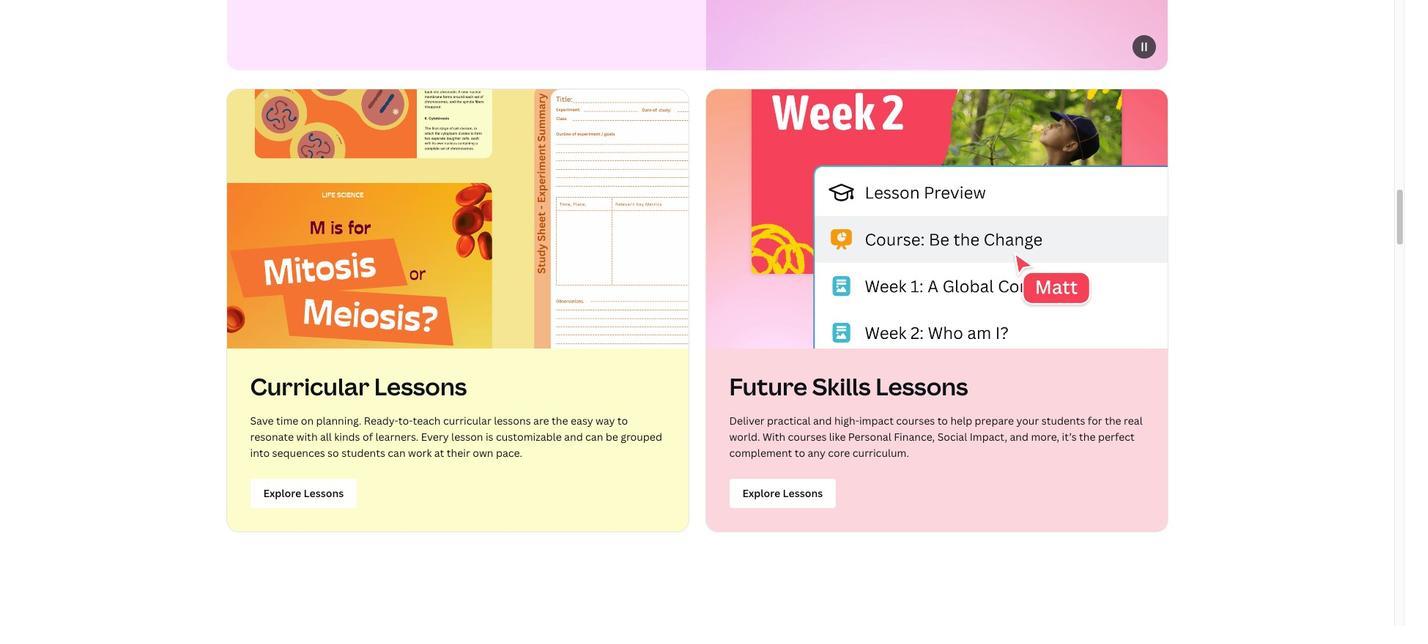 Task type: vqa. For each thing, say whether or not it's contained in the screenshot.
Card within the To Do So, Click The Share Button On The Upper Right Corner Of The Editor Dashboard. Then, Toggle Link Sharing To On. You Can Then Set Access To Your Card Design By Granting Anyone Permission To View, Edit, Or Comment On The Doc.
no



Task type: describe. For each thing, give the bounding box(es) containing it.
with
[[763, 430, 786, 444]]

more,
[[1032, 430, 1060, 444]]

any
[[808, 446, 826, 460]]

planning.
[[316, 414, 362, 428]]

impact
[[860, 414, 894, 428]]

time
[[276, 414, 299, 428]]

so
[[328, 446, 339, 460]]

curricular
[[443, 414, 492, 428]]

students inside save time on planning. ready-to-teach curricular lessons are the easy way to resonate with all kinds of learners. every lesson is customizable and can be grouped into sequences so students can work at their own pace.
[[342, 446, 386, 460]]

of
[[363, 430, 373, 444]]

1 horizontal spatial and
[[814, 414, 832, 428]]

every
[[421, 430, 449, 444]]

2 horizontal spatial the
[[1106, 414, 1122, 428]]

lessons
[[494, 414, 531, 428]]

high-
[[835, 414, 860, 428]]

all
[[320, 430, 332, 444]]

curricular lessons
[[250, 371, 467, 402]]

work
[[408, 446, 432, 460]]

2 horizontal spatial and
[[1010, 430, 1029, 444]]

future skills lessons
[[730, 371, 969, 402]]

students inside deliver practical and high-impact courses to help prepare your students for the real world. with courses like personal finance, social impact, and more, it's the perfect complement to any core curriculum.
[[1042, 414, 1086, 428]]

into
[[250, 446, 270, 460]]

to-
[[399, 414, 413, 428]]

0 horizontal spatial courses
[[788, 430, 827, 444]]

0 vertical spatial courses
[[897, 414, 936, 428]]

practical
[[768, 414, 811, 428]]

save time on planning. ready-to-teach curricular lessons are the easy way to resonate with all kinds of learners. every lesson is customizable and can be grouped into sequences so students can work at their own pace.
[[250, 414, 663, 460]]

1 lessons from the left
[[374, 371, 467, 402]]

curriculum.
[[853, 446, 910, 460]]

world.
[[730, 430, 761, 444]]

save
[[250, 414, 274, 428]]

1 horizontal spatial the
[[1080, 430, 1096, 444]]

sequences
[[272, 446, 325, 460]]

deliver practical and high-impact courses to help prepare your students for the real world. with courses like personal finance, social impact, and more, it's the perfect complement to any core curriculum.
[[730, 414, 1143, 460]]

complement
[[730, 446, 793, 460]]

pace.
[[496, 446, 523, 460]]

like
[[830, 430, 846, 444]]

deliver
[[730, 414, 765, 428]]

ready-
[[364, 414, 399, 428]]



Task type: locate. For each thing, give the bounding box(es) containing it.
core
[[828, 446, 851, 460]]

prepare
[[975, 414, 1015, 428]]

the down the for
[[1080, 430, 1096, 444]]

real
[[1125, 414, 1143, 428]]

finance,
[[894, 430, 936, 444]]

their
[[447, 446, 471, 460]]

0 vertical spatial students
[[1042, 414, 1086, 428]]

0 horizontal spatial lessons
[[374, 371, 467, 402]]

kinds
[[334, 430, 360, 444]]

is
[[486, 430, 494, 444]]

students down of
[[342, 446, 386, 460]]

for
[[1088, 414, 1103, 428]]

lesson
[[452, 430, 483, 444]]

it's
[[1063, 430, 1077, 444]]

2 lessons from the left
[[876, 371, 969, 402]]

future
[[730, 371, 808, 402]]

courses up any
[[788, 430, 827, 444]]

the inside save time on planning. ready-to-teach curricular lessons are the easy way to resonate with all kinds of learners. every lesson is customizable and can be grouped into sequences so students can work at their own pace.
[[552, 414, 569, 428]]

resonate
[[250, 430, 294, 444]]

0 horizontal spatial to
[[618, 414, 628, 428]]

be
[[606, 430, 619, 444]]

help
[[951, 414, 973, 428]]

impact,
[[970, 430, 1008, 444]]

customizable
[[496, 430, 562, 444]]

1 vertical spatial students
[[342, 446, 386, 460]]

to right the way
[[618, 414, 628, 428]]

teach
[[413, 414, 441, 428]]

social
[[938, 430, 968, 444]]

the up perfect
[[1106, 414, 1122, 428]]

own
[[473, 446, 494, 460]]

grouped
[[621, 430, 663, 444]]

lessons up teach
[[374, 371, 467, 402]]

learners.
[[376, 430, 419, 444]]

can left be
[[586, 430, 604, 444]]

are
[[534, 414, 550, 428]]

and
[[814, 414, 832, 428], [565, 430, 583, 444], [1010, 430, 1029, 444]]

at
[[435, 446, 445, 460]]

and down easy
[[565, 430, 583, 444]]

courses up finance,
[[897, 414, 936, 428]]

2 horizontal spatial to
[[938, 414, 949, 428]]

1 vertical spatial can
[[388, 446, 406, 460]]

skills
[[813, 371, 871, 402]]

can down learners.
[[388, 446, 406, 460]]

0 horizontal spatial can
[[388, 446, 406, 460]]

0 vertical spatial can
[[586, 430, 604, 444]]

to left help
[[938, 414, 949, 428]]

to
[[618, 414, 628, 428], [938, 414, 949, 428], [795, 446, 806, 460]]

1 horizontal spatial to
[[795, 446, 806, 460]]

and up the like
[[814, 414, 832, 428]]

can
[[586, 430, 604, 444], [388, 446, 406, 460]]

1 horizontal spatial can
[[586, 430, 604, 444]]

1 horizontal spatial lessons
[[876, 371, 969, 402]]

0 horizontal spatial and
[[565, 430, 583, 444]]

your
[[1017, 414, 1040, 428]]

the
[[552, 414, 569, 428], [1106, 414, 1122, 428], [1080, 430, 1096, 444]]

lessons up finance,
[[876, 371, 969, 402]]

and down the your at the bottom right of page
[[1010, 430, 1029, 444]]

the right are
[[552, 414, 569, 428]]

1 horizontal spatial courses
[[897, 414, 936, 428]]

1 horizontal spatial students
[[1042, 414, 1086, 428]]

with
[[296, 430, 318, 444]]

students up it's
[[1042, 414, 1086, 428]]

1 vertical spatial courses
[[788, 430, 827, 444]]

to inside save time on planning. ready-to-teach curricular lessons are the easy way to resonate with all kinds of learners. every lesson is customizable and can be grouped into sequences so students can work at their own pace.
[[618, 414, 628, 428]]

and inside save time on planning. ready-to-teach curricular lessons are the easy way to resonate with all kinds of learners. every lesson is customizable and can be grouped into sequences so students can work at their own pace.
[[565, 430, 583, 444]]

curricular
[[250, 371, 370, 402]]

0 horizontal spatial the
[[552, 414, 569, 428]]

courses
[[897, 414, 936, 428], [788, 430, 827, 444]]

perfect
[[1099, 430, 1135, 444]]

lessons
[[374, 371, 467, 402], [876, 371, 969, 402]]

on
[[301, 414, 314, 428]]

to left any
[[795, 446, 806, 460]]

0 horizontal spatial students
[[342, 446, 386, 460]]

way
[[596, 414, 615, 428]]

personal
[[849, 430, 892, 444]]

easy
[[571, 414, 594, 428]]

students
[[1042, 414, 1086, 428], [342, 446, 386, 460]]



